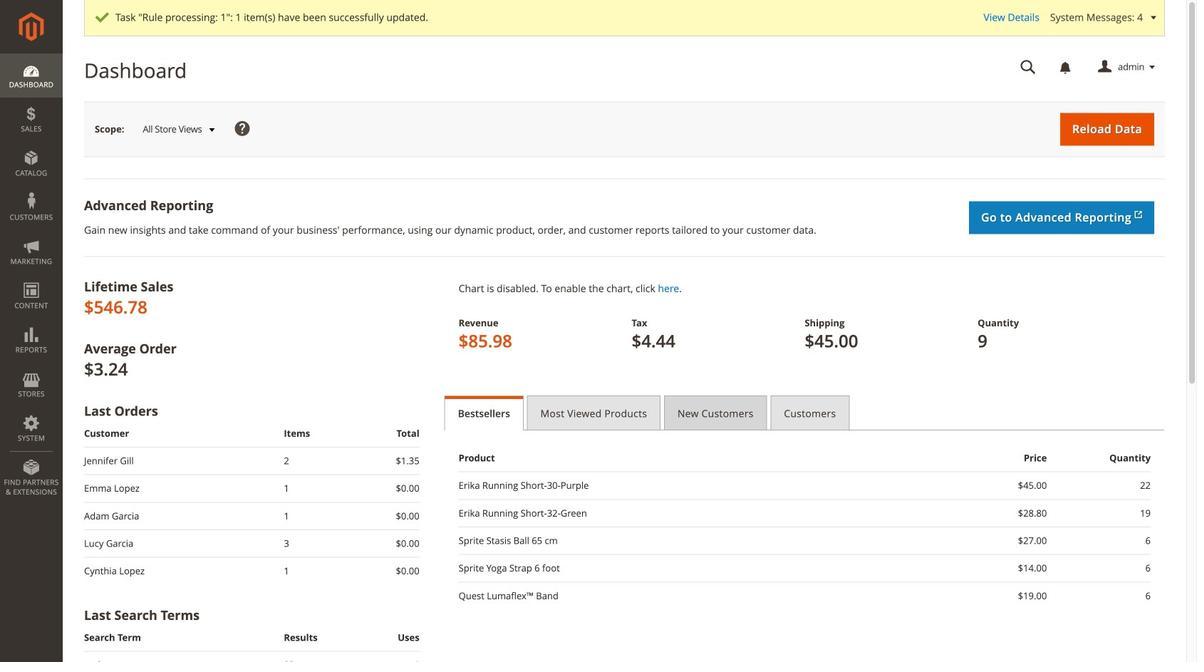 Task type: describe. For each thing, give the bounding box(es) containing it.
magento admin panel image
[[19, 12, 44, 41]]



Task type: locate. For each thing, give the bounding box(es) containing it.
None text field
[[1011, 55, 1047, 80]]

tab list
[[445, 396, 1166, 431]]

menu bar
[[0, 53, 63, 504]]



